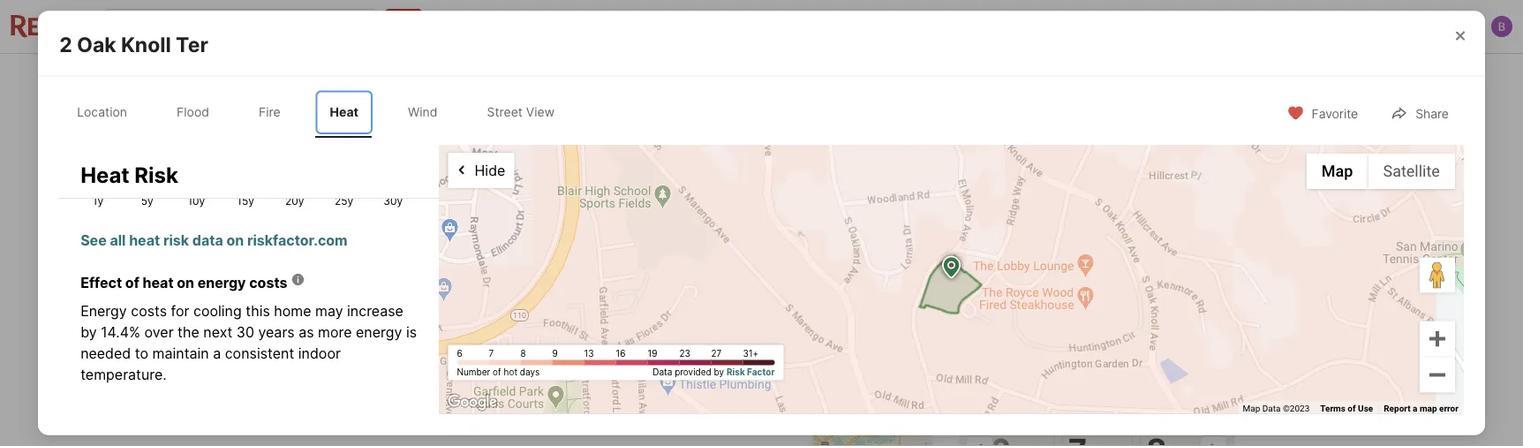 Task type: locate. For each thing, give the bounding box(es) containing it.
map inside popup button
[[1322, 162, 1354, 181]]

1 horizontal spatial map
[[1322, 162, 1354, 181]]

1 2 oak knoll ter, pasadena, ca 91106 image from the left
[[288, 103, 758, 355]]

0 vertical spatial data
[[653, 367, 673, 377]]

1 vertical spatial favorite
[[1312, 106, 1359, 121]]

1 horizontal spatial 2 oak knoll ter, pasadena, ca 91106 image
[[765, 103, 997, 355]]

map for map data ©2023
[[1243, 403, 1261, 413]]

1 horizontal spatial nov button
[[1062, 413, 1133, 446]]

heat up 1y
[[81, 162, 130, 188]]

1 horizontal spatial nov
[[1068, 419, 1092, 432]]

terms of use
[[1321, 403, 1374, 413]]

heat
[[129, 232, 160, 249], [143, 274, 174, 292]]

property details tab
[[503, 57, 635, 100]]

of left use
[[1348, 403, 1357, 413]]

heat inside see all heat risk data on riskfactor.com link
[[129, 232, 160, 249]]

1 vertical spatial map
[[1243, 403, 1261, 413]]

map button
[[1307, 154, 1369, 189]]

costs up 'over'
[[131, 303, 167, 320]]

75 photos
[[1147, 315, 1206, 330]]

2 horizontal spatial a
[[1413, 403, 1418, 413]]

of for effect
[[125, 274, 139, 292]]

tour with a redfin premier agent
[[973, 390, 1198, 408]]

1 horizontal spatial by
[[714, 367, 725, 377]]

nov down "agent" on the right
[[1146, 419, 1170, 432]]

user photo image
[[1492, 16, 1513, 37]]

heat right all at left
[[129, 232, 160, 249]]

ter
[[176, 32, 208, 57]]

0 horizontal spatial street
[[342, 315, 379, 330]]

view
[[526, 105, 555, 120], [382, 315, 412, 330]]

heat inside tab
[[330, 105, 359, 120]]

2 horizontal spatial nov button
[[1140, 413, 1211, 446]]

map for map
[[1322, 162, 1354, 181]]

satellite
[[1384, 162, 1441, 181]]

oak
[[77, 32, 116, 57]]

may
[[315, 303, 343, 320]]

share button right out
[[1147, 59, 1235, 95]]

1 vertical spatial view
[[382, 315, 412, 330]]

sale & tax history tab
[[635, 57, 776, 100]]

1 vertical spatial by
[[714, 367, 725, 377]]

map
[[1420, 403, 1438, 413]]

report
[[1384, 403, 1411, 413]]

1 horizontal spatial favorite
[[1312, 106, 1359, 121]]

search link
[[308, 68, 386, 89]]

of for number
[[493, 367, 502, 377]]

0 horizontal spatial share button
[[1147, 59, 1235, 95]]

map
[[1322, 162, 1354, 181], [1243, 403, 1261, 413]]

1 vertical spatial on
[[177, 274, 194, 292]]

data
[[653, 367, 673, 377], [1263, 403, 1281, 413]]

favorite for x-out
[[984, 70, 1030, 85]]

a left map
[[1413, 403, 1418, 413]]

0 vertical spatial heat
[[129, 232, 160, 249]]

1 horizontal spatial on
[[227, 232, 244, 249]]

data left ©2023 on the right
[[1263, 403, 1281, 413]]

tab list containing location
[[59, 87, 587, 138]]

costs inside energy costs for cooling this home may increase by
[[131, 303, 167, 320]]

2 oak knoll ter, pasadena, ca 91106 image
[[288, 103, 758, 355], [765, 103, 997, 355], [1004, 103, 1235, 355]]

1 nov button from the left
[[984, 413, 1055, 446]]

0 horizontal spatial nov
[[990, 419, 1014, 432]]

next image
[[1200, 436, 1228, 446]]

hide button
[[448, 153, 515, 188]]

on right the data
[[227, 232, 244, 249]]

0 horizontal spatial on
[[177, 274, 194, 292]]

map left ©2023 on the right
[[1243, 403, 1261, 413]]

consistent
[[225, 345, 294, 362]]

home
[[274, 303, 311, 320]]

0 horizontal spatial energy
[[198, 274, 246, 292]]

x-out button
[[1052, 59, 1140, 95]]

1 horizontal spatial of
[[493, 367, 502, 377]]

tab list containing search
[[288, 54, 876, 100]]

risk down the 31+
[[727, 367, 745, 377]]

14.4
[[101, 324, 129, 341]]

1 nov from the left
[[990, 419, 1014, 432]]

by
[[81, 324, 97, 341], [714, 367, 725, 377]]

0 vertical spatial favorite
[[984, 70, 1030, 85]]

1 horizontal spatial a
[[1042, 390, 1050, 408]]

all
[[110, 232, 126, 249]]

energy
[[81, 303, 127, 320]]

heat up for
[[143, 274, 174, 292]]

terms
[[1321, 403, 1346, 413]]

0 vertical spatial map
[[1322, 162, 1354, 181]]

with
[[1008, 390, 1038, 408]]

energy up cooling
[[198, 274, 246, 292]]

2 nov from the left
[[1068, 419, 1092, 432]]

1 vertical spatial share
[[1416, 106, 1450, 121]]

report a map error
[[1384, 403, 1459, 413]]

1 vertical spatial heat
[[81, 162, 130, 188]]

view inside tab
[[526, 105, 555, 120]]

0 horizontal spatial view
[[382, 315, 412, 330]]

10y
[[188, 194, 205, 207]]

1 vertical spatial data
[[1263, 403, 1281, 413]]

see all heat risk data on riskfactor.com
[[81, 232, 348, 249]]

next
[[203, 324, 233, 341]]

©2023
[[1284, 403, 1310, 413]]

0 vertical spatial share
[[1187, 70, 1220, 85]]

energy down increase
[[356, 324, 402, 341]]

1 vertical spatial energy
[[356, 324, 402, 341]]

nov up previous image
[[990, 419, 1014, 432]]

5y
[[141, 194, 153, 207]]

schools
[[795, 71, 842, 86]]

0 vertical spatial view
[[526, 105, 555, 120]]

overview
[[425, 71, 483, 86]]

street
[[487, 105, 523, 120], [342, 315, 379, 330]]

75
[[1147, 315, 1162, 330]]

0 horizontal spatial map
[[1243, 403, 1261, 413]]

1 horizontal spatial favorite button
[[1273, 94, 1374, 131]]

nov button down with
[[984, 413, 1055, 446]]

1 vertical spatial of
[[493, 367, 502, 377]]

19
[[648, 348, 658, 359]]

20y
[[285, 194, 304, 207]]

1 vertical spatial street view
[[342, 315, 412, 330]]

costs up this
[[249, 274, 288, 292]]

1 vertical spatial risk
[[727, 367, 745, 377]]

share for leftmost share button
[[1187, 70, 1220, 85]]

0 horizontal spatial of
[[125, 274, 139, 292]]

91106
[[496, 411, 536, 428]]

1 horizontal spatial costs
[[249, 274, 288, 292]]

menu bar
[[1307, 154, 1456, 189]]

ca
[[473, 411, 492, 428]]

1 horizontal spatial data
[[1263, 403, 1281, 413]]

1 horizontal spatial street
[[487, 105, 523, 120]]

2 horizontal spatial nov
[[1146, 419, 1170, 432]]

indoor
[[298, 345, 341, 362]]

nov button down "agent" on the right
[[1140, 413, 1211, 446]]

this
[[246, 303, 270, 320]]

number
[[457, 367, 491, 377]]

tab list inside 2 oak knoll ter dialog
[[59, 87, 587, 138]]

3 2 oak knoll ter, pasadena, ca 91106 image from the left
[[1004, 103, 1235, 355]]

menu bar inside 2 oak knoll ter dialog
[[1307, 154, 1456, 189]]

1 vertical spatial heat
[[143, 274, 174, 292]]

risk up 5y
[[134, 162, 178, 188]]

share inside 2 oak knoll ter dialog
[[1416, 106, 1450, 121]]

favorite button for x-out
[[944, 59, 1045, 95]]

sale
[[654, 71, 679, 86]]

favorite inside 2 oak knoll ter dialog
[[1312, 106, 1359, 121]]

heat
[[330, 105, 359, 120], [81, 162, 130, 188]]

tab list
[[288, 54, 876, 100], [59, 87, 587, 138]]

of left hot at the left bottom of page
[[493, 367, 502, 377]]

0 horizontal spatial street view
[[342, 315, 412, 330]]

costs
[[249, 274, 288, 292], [131, 303, 167, 320]]

0 vertical spatial by
[[81, 324, 97, 341]]

0 horizontal spatial heat
[[81, 162, 130, 188]]

0 vertical spatial of
[[125, 274, 139, 292]]

to
[[135, 345, 148, 362]]

0 vertical spatial heat
[[330, 105, 359, 120]]

number of hot days
[[457, 367, 540, 377]]

0 horizontal spatial favorite
[[984, 70, 1030, 85]]

by down 27 at the left of the page
[[714, 367, 725, 377]]

share button
[[1147, 59, 1235, 95], [1376, 94, 1465, 131]]

23
[[680, 348, 691, 359]]

nov
[[990, 419, 1014, 432], [1068, 419, 1092, 432], [1146, 419, 1170, 432]]

a down next
[[213, 345, 221, 362]]

0 horizontal spatial a
[[213, 345, 221, 362]]

of right effect
[[125, 274, 139, 292]]

1 horizontal spatial risk
[[727, 367, 745, 377]]

nov down redfin
[[1068, 419, 1092, 432]]

0 horizontal spatial nov button
[[984, 413, 1055, 446]]

heat for risk
[[129, 232, 160, 249]]

1 horizontal spatial share
[[1416, 106, 1450, 121]]

0 horizontal spatial share
[[1187, 70, 1220, 85]]

a right with
[[1042, 390, 1050, 408]]

0 horizontal spatial risk
[[134, 162, 178, 188]]

by inside energy costs for cooling this home may increase by
[[81, 324, 97, 341]]

1 vertical spatial street
[[342, 315, 379, 330]]

years
[[258, 324, 295, 341]]

riskfactor.com
[[247, 232, 348, 249]]

x-
[[1092, 70, 1104, 85]]

on up for
[[177, 274, 194, 292]]

2 horizontal spatial of
[[1348, 403, 1357, 413]]

map region
[[306, 39, 1524, 446]]

&
[[683, 71, 691, 86]]

for
[[171, 303, 189, 320]]

street view
[[487, 105, 555, 120], [342, 315, 412, 330]]

1 vertical spatial costs
[[131, 303, 167, 320]]

0 horizontal spatial favorite button
[[944, 59, 1045, 95]]

by down energy
[[81, 324, 97, 341]]

of for terms
[[1348, 403, 1357, 413]]

0 horizontal spatial 2 oak knoll ter, pasadena, ca 91106 image
[[288, 103, 758, 355]]

share
[[1187, 70, 1220, 85], [1416, 106, 1450, 121]]

Nov button
[[984, 413, 1055, 446], [1062, 413, 1133, 446], [1140, 413, 1211, 446]]

terms of use link
[[1321, 403, 1374, 413]]

agent
[[1158, 390, 1198, 408]]

0 vertical spatial on
[[227, 232, 244, 249]]

nov button down tour with a redfin premier agent
[[1062, 413, 1133, 446]]

heat down search "link"
[[330, 105, 359, 120]]

3 nov button from the left
[[1140, 413, 1211, 446]]

0 vertical spatial street view
[[487, 105, 555, 120]]

knoll
[[121, 32, 171, 57]]

1 horizontal spatial energy
[[356, 324, 402, 341]]

flood tab
[[163, 91, 223, 134]]

share button up satellite popup button
[[1376, 94, 1465, 131]]

tab list for share
[[59, 87, 587, 138]]

1 horizontal spatial street view
[[487, 105, 555, 120]]

data down 19
[[653, 367, 673, 377]]

2 oak knoll ter dialog
[[38, 0, 1524, 446]]

1 horizontal spatial view
[[526, 105, 555, 120]]

2 2 oak knoll ter, pasadena, ca 91106 image from the left
[[765, 103, 997, 355]]

menu bar containing map
[[1307, 154, 1456, 189]]

map left satellite popup button
[[1322, 162, 1354, 181]]

0 horizontal spatial costs
[[131, 303, 167, 320]]

0 horizontal spatial by
[[81, 324, 97, 341]]

view right more at bottom
[[382, 315, 412, 330]]

heat for on
[[143, 274, 174, 292]]

view down property
[[526, 105, 555, 120]]

1 horizontal spatial heat
[[330, 105, 359, 120]]

2 horizontal spatial 2 oak knoll ter, pasadena, ca 91106 image
[[1004, 103, 1235, 355]]

City, Address, School, Agent, ZIP search field
[[105, 9, 377, 44]]

previous image
[[966, 436, 994, 446]]

a
[[213, 345, 221, 362], [1042, 390, 1050, 408], [1413, 403, 1418, 413]]

2 vertical spatial of
[[1348, 403, 1357, 413]]

more
[[318, 324, 352, 341]]

0 vertical spatial street
[[487, 105, 523, 120]]



Task type: describe. For each thing, give the bounding box(es) containing it.
x-out
[[1092, 70, 1125, 85]]

street inside button
[[342, 315, 379, 330]]

2
[[59, 32, 72, 57]]

75 photos button
[[1107, 306, 1221, 341]]

1y
[[93, 194, 103, 207]]

13
[[584, 348, 594, 359]]

energy inside % over the next 30 years as more energy is needed to maintain a consistent indoor temperature.
[[356, 324, 402, 341]]

2 oak knoll ter
[[59, 32, 208, 57]]

pasadena , ca 91106
[[399, 411, 536, 428]]

needed
[[81, 345, 131, 362]]

3 nov from the left
[[1146, 419, 1170, 432]]

is
[[406, 324, 417, 341]]

property details
[[522, 71, 615, 86]]

heat for heat
[[330, 105, 359, 120]]

nov for first nov button from left
[[990, 419, 1014, 432]]

provided
[[675, 367, 712, 377]]

error
[[1440, 403, 1459, 413]]

risk
[[163, 232, 189, 249]]

favorite button for share
[[1273, 94, 1374, 131]]

street view inside button
[[342, 315, 412, 330]]

0 vertical spatial risk
[[134, 162, 178, 188]]

fire
[[259, 105, 281, 120]]

nov for second nov button
[[1068, 419, 1092, 432]]

fire tab
[[245, 91, 295, 134]]

as
[[299, 324, 314, 341]]

30y
[[384, 194, 403, 207]]

heat risk
[[81, 162, 178, 188]]

see
[[81, 232, 107, 249]]

street inside tab
[[487, 105, 523, 120]]

1 horizontal spatial share button
[[1376, 94, 1465, 131]]

street view inside tab
[[487, 105, 555, 120]]

9
[[553, 348, 558, 359]]

pasadena
[[399, 411, 465, 428]]

hot
[[504, 367, 518, 377]]

2 nov button from the left
[[1062, 413, 1133, 446]]

favorite for share
[[1312, 106, 1359, 121]]

0 vertical spatial energy
[[198, 274, 246, 292]]

8
[[521, 348, 526, 359]]

tour
[[973, 390, 1005, 408]]

redfin
[[1053, 390, 1098, 408]]

energy costs for cooling this home may increase by
[[81, 303, 404, 341]]

6
[[457, 348, 463, 359]]

overview tab
[[405, 57, 503, 100]]

cooling
[[193, 303, 242, 320]]

share for rightmost share button
[[1416, 106, 1450, 121]]

tab list for x-out
[[288, 54, 876, 100]]

30
[[237, 324, 254, 341]]

0 vertical spatial costs
[[249, 274, 288, 292]]

view inside button
[[382, 315, 412, 330]]

flood
[[177, 105, 209, 120]]

2 oak knoll ter element
[[59, 11, 230, 58]]

7
[[489, 348, 494, 359]]

25y
[[335, 194, 354, 207]]

property
[[522, 71, 573, 86]]

heat tab
[[316, 91, 373, 134]]

report a map error link
[[1384, 403, 1459, 413]]

days
[[520, 367, 540, 377]]

0 horizontal spatial data
[[653, 367, 673, 377]]

over
[[144, 324, 174, 341]]

%
[[129, 324, 140, 341]]

factor
[[747, 367, 775, 377]]

% over the next 30 years as more energy is needed to maintain a consistent indoor temperature.
[[81, 324, 417, 384]]

location
[[77, 105, 127, 120]]

effect of heat on energy costs
[[81, 274, 288, 292]]

see all heat risk data on riskfactor.com link
[[81, 223, 418, 251]]

the
[[178, 324, 200, 341]]

hide
[[475, 162, 506, 179]]

schools tab
[[776, 57, 861, 100]]

a inside % over the next 30 years as more energy is needed to maintain a consistent indoor temperature.
[[213, 345, 221, 362]]

map entry image
[[814, 376, 932, 446]]

increase
[[347, 303, 404, 320]]

sale & tax history
[[654, 71, 756, 86]]

data
[[192, 232, 223, 249]]

16
[[616, 348, 626, 359]]

street view tab
[[473, 91, 569, 134]]

heat for heat risk
[[81, 162, 130, 188]]

premier
[[1101, 390, 1155, 408]]

street view button
[[303, 306, 427, 341]]

location tab
[[63, 91, 141, 134]]

wind
[[408, 105, 438, 120]]

,
[[465, 411, 469, 428]]

15y
[[237, 194, 254, 207]]

use
[[1359, 403, 1374, 413]]

photos
[[1164, 315, 1206, 330]]

search
[[343, 71, 386, 86]]

wind tab
[[394, 91, 452, 134]]

details
[[576, 71, 615, 86]]

31+
[[743, 348, 759, 359]]

out
[[1104, 70, 1125, 85]]

temperature.
[[81, 366, 167, 384]]

effect
[[81, 274, 122, 292]]

history
[[716, 71, 756, 86]]

google image
[[444, 391, 502, 414]]

27
[[712, 348, 722, 359]]



Task type: vqa. For each thing, say whether or not it's contained in the screenshot.
MAP Popup Button
yes



